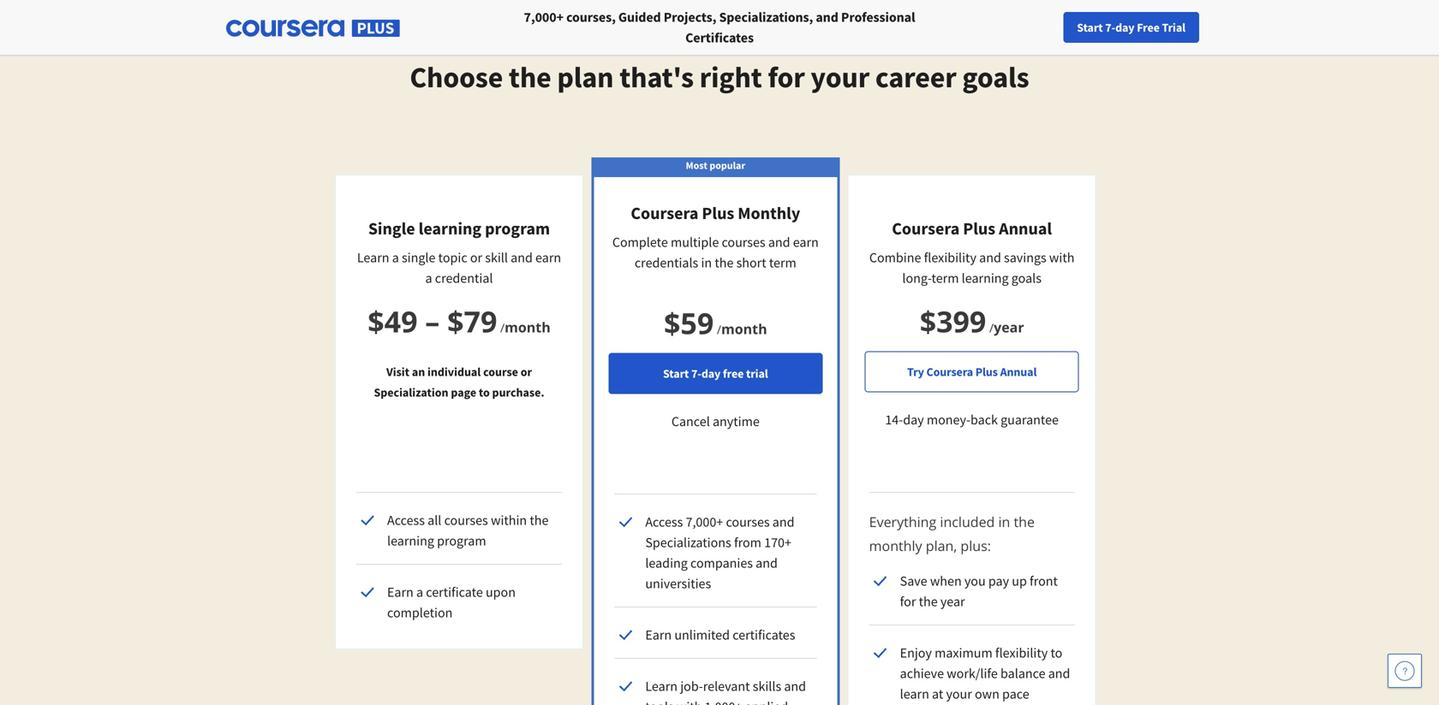 Task type: describe. For each thing, give the bounding box(es) containing it.
purchase.
[[492, 385, 544, 401]]

upon
[[486, 584, 516, 601]]

learning inside combine flexibility and savings with long-term learning goals
[[962, 270, 1009, 287]]

and inside the learn job-relevant skills and tools with 1,000+ applie
[[784, 679, 806, 696]]

help center image
[[1395, 661, 1415, 682]]

from
[[734, 535, 762, 552]]

completion
[[387, 605, 453, 622]]

/ inside $49 – $79 / month
[[500, 320, 505, 336]]

all
[[428, 512, 442, 529]]

plan,
[[926, 537, 957, 556]]

visit
[[386, 365, 410, 380]]

up
[[1012, 573, 1027, 590]]

skills
[[753, 679, 782, 696]]

guided
[[618, 9, 661, 26]]

a for single
[[392, 249, 399, 266]]

tools
[[645, 699, 674, 706]]

month inside $49 – $79 / month
[[505, 318, 551, 337]]

and inside enjoy maximum flexibility to achieve work/life balance and learn at your own pace
[[1048, 666, 1070, 683]]

2 vertical spatial day
[[903, 412, 924, 429]]

you
[[965, 573, 986, 590]]

specialization
[[374, 385, 449, 401]]

single
[[402, 249, 436, 266]]

$59 / month
[[664, 303, 767, 343]]

access all courses within the learning program
[[387, 512, 549, 550]]

individual
[[428, 365, 481, 380]]

when
[[930, 573, 962, 590]]

savings
[[1004, 249, 1047, 266]]

year inside save  when you pay up front for the year
[[941, 594, 965, 611]]

anytime
[[713, 413, 760, 431]]

professional
[[841, 9, 915, 26]]

courses for 7,000+
[[726, 514, 770, 531]]

specializations
[[645, 535, 731, 552]]

earn unlimited certificates
[[645, 627, 795, 644]]

cancel
[[672, 413, 710, 431]]

combine flexibility and savings with long-term learning goals
[[869, 249, 1075, 287]]

maximum
[[935, 645, 993, 662]]

pace
[[1002, 686, 1030, 703]]

enjoy
[[900, 645, 932, 662]]

relevant
[[703, 679, 750, 696]]

learn a single topic or skill and earn a credential
[[357, 249, 561, 287]]

earn a certificate upon completion
[[387, 584, 516, 622]]

right
[[700, 59, 762, 96]]

new
[[1124, 20, 1146, 35]]

certificates
[[685, 29, 754, 46]]

and up 170+
[[773, 514, 795, 531]]

7- for free
[[1105, 20, 1116, 35]]

$59
[[664, 303, 714, 343]]

the inside everything included in the monthly plan, plus:
[[1014, 513, 1035, 532]]

multiple
[[671, 234, 719, 251]]

14-
[[885, 412, 903, 429]]

certificates
[[733, 627, 795, 644]]

month inside $59 / month
[[721, 320, 767, 338]]

access for access all courses within the learning program
[[387, 512, 425, 529]]

most
[[686, 159, 708, 172]]

topic
[[438, 249, 467, 266]]

everything included in the monthly plan, plus:
[[869, 513, 1035, 556]]

within
[[491, 512, 527, 529]]

combine
[[869, 249, 921, 266]]

coursera plus image
[[226, 20, 400, 37]]

and down 170+
[[756, 555, 778, 572]]

own
[[975, 686, 1000, 703]]

find your new career
[[1074, 20, 1181, 35]]

$49
[[368, 302, 418, 341]]

plus:
[[961, 537, 991, 556]]

the inside save  when you pay up front for the year
[[919, 594, 938, 611]]

the inside access all courses within the learning program
[[530, 512, 549, 529]]

170+
[[764, 535, 792, 552]]

–
[[425, 302, 440, 341]]

and inside combine flexibility and savings with long-term learning goals
[[979, 249, 1001, 266]]

0 vertical spatial your
[[1099, 20, 1121, 35]]

to inside visit an individual course or specialization page to purchase.
[[479, 385, 490, 401]]

single
[[368, 218, 415, 239]]

term inside complete multiple courses and earn credentials in the short term
[[769, 254, 797, 272]]

and inside complete multiple courses and earn credentials in the short term
[[768, 234, 790, 251]]

companies
[[691, 555, 753, 572]]

7,000+ inside 7,000+ courses, guided projects, specializations, and professional certificates
[[524, 9, 564, 26]]

0 vertical spatial learning
[[419, 218, 482, 239]]

start 7-day free trial
[[1077, 20, 1186, 35]]

career
[[1148, 20, 1181, 35]]

0 vertical spatial for
[[768, 59, 805, 96]]

14-day money-back guarantee
[[885, 412, 1059, 429]]

year inside $399 / year
[[994, 318, 1024, 337]]

learn for learn a single topic or skill and earn a credential
[[357, 249, 389, 266]]

coursera plus annual
[[892, 218, 1052, 239]]

start 7-day free trial button
[[1063, 12, 1199, 43]]

balance
[[1001, 666, 1046, 683]]

page
[[451, 385, 476, 401]]

included
[[940, 513, 995, 532]]

a for certificate
[[416, 584, 423, 601]]

7- for free
[[691, 366, 702, 382]]

pay
[[989, 573, 1009, 590]]

complete
[[612, 234, 668, 251]]

at
[[932, 686, 944, 703]]

your inside enjoy maximum flexibility to achieve work/life balance and learn at your own pace
[[946, 686, 972, 703]]

back
[[971, 412, 998, 429]]

program inside access all courses within the learning program
[[437, 533, 486, 550]]

credentials
[[635, 254, 698, 272]]

or for course
[[521, 365, 532, 380]]

monthly
[[869, 537, 922, 556]]

$49 – $79 / month
[[368, 302, 551, 341]]

leading
[[645, 555, 688, 572]]

courses for all
[[444, 512, 488, 529]]

and inside 7,000+ courses, guided projects, specializations, and professional certificates
[[816, 9, 839, 26]]



Task type: locate. For each thing, give the bounding box(es) containing it.
a down single
[[425, 270, 432, 287]]

1 horizontal spatial start
[[1077, 20, 1103, 35]]

unlimited
[[675, 627, 730, 644]]

cancel anytime
[[672, 413, 760, 431]]

7,000+ courses, guided projects, specializations, and professional certificates
[[524, 9, 915, 46]]

or for topic
[[470, 249, 482, 266]]

2 horizontal spatial your
[[1099, 20, 1121, 35]]

0 horizontal spatial flexibility
[[924, 249, 977, 266]]

0 horizontal spatial 7,000+
[[524, 9, 564, 26]]

earn left unlimited at the bottom of page
[[645, 627, 672, 644]]

1 vertical spatial day
[[702, 366, 721, 382]]

plus inside button
[[976, 365, 998, 380]]

courses up short
[[722, 234, 766, 251]]

a up completion
[[416, 584, 423, 601]]

2 horizontal spatial a
[[425, 270, 432, 287]]

1 vertical spatial a
[[425, 270, 432, 287]]

your right 'find'
[[1099, 20, 1121, 35]]

1 vertical spatial 7,000+
[[686, 514, 723, 531]]

1 horizontal spatial in
[[999, 513, 1010, 532]]

access 7,000+ courses and specializations from 170+ leading companies and universities
[[645, 514, 795, 593]]

a inside earn a certificate upon completion
[[416, 584, 423, 601]]

and right skills
[[784, 679, 806, 696]]

7,000+ up specializations
[[686, 514, 723, 531]]

your right at
[[946, 686, 972, 703]]

the down save
[[919, 594, 938, 611]]

1,000+
[[705, 699, 742, 706]]

the right within
[[530, 512, 549, 529]]

in inside everything included in the monthly plan, plus:
[[999, 513, 1010, 532]]

enjoy maximum flexibility to achieve work/life balance and learn at your own pace
[[900, 645, 1070, 703]]

earn
[[387, 584, 414, 601], [645, 627, 672, 644]]

0 horizontal spatial earn
[[387, 584, 414, 601]]

for right right
[[768, 59, 805, 96]]

to right page
[[479, 385, 490, 401]]

0 horizontal spatial term
[[769, 254, 797, 272]]

in down multiple
[[701, 254, 712, 272]]

career
[[876, 59, 957, 96]]

trial
[[1162, 20, 1186, 35]]

1 vertical spatial your
[[811, 59, 870, 96]]

$399 / year
[[920, 302, 1024, 341]]

try coursera plus annual
[[907, 365, 1037, 380]]

month up free
[[721, 320, 767, 338]]

to
[[479, 385, 490, 401], [1051, 645, 1063, 662]]

the right included
[[1014, 513, 1035, 532]]

/ right $59
[[717, 322, 721, 338]]

/ inside $59 / month
[[717, 322, 721, 338]]

1 vertical spatial or
[[521, 365, 532, 380]]

free
[[1137, 20, 1160, 35]]

1 vertical spatial in
[[999, 513, 1010, 532]]

0 vertical spatial day
[[1116, 20, 1135, 35]]

0 vertical spatial start
[[1077, 20, 1103, 35]]

0 vertical spatial learn
[[357, 249, 389, 266]]

year down when
[[941, 594, 965, 611]]

credential
[[435, 270, 493, 287]]

learning down savings
[[962, 270, 1009, 287]]

the inside complete multiple courses and earn credentials in the short term
[[715, 254, 734, 272]]

1 horizontal spatial a
[[416, 584, 423, 601]]

with down job- in the left bottom of the page
[[677, 699, 702, 706]]

/ right $79
[[500, 320, 505, 336]]

1 horizontal spatial 7,000+
[[686, 514, 723, 531]]

0 vertical spatial program
[[485, 218, 550, 239]]

courses inside access 7,000+ courses and specializations from 170+ leading companies and universities
[[726, 514, 770, 531]]

1 vertical spatial program
[[437, 533, 486, 550]]

learn inside the learn a single topic or skill and earn a credential
[[357, 249, 389, 266]]

certificate
[[426, 584, 483, 601]]

flexibility inside combine flexibility and savings with long-term learning goals
[[924, 249, 977, 266]]

day for free
[[1116, 20, 1135, 35]]

month up course
[[505, 318, 551, 337]]

7- left free
[[691, 366, 702, 382]]

0 horizontal spatial your
[[811, 59, 870, 96]]

course
[[483, 365, 518, 380]]

learn
[[900, 686, 929, 703]]

/ for $399
[[990, 320, 994, 336]]

0 horizontal spatial year
[[941, 594, 965, 611]]

earn right skill
[[536, 249, 561, 266]]

plan
[[557, 59, 614, 96]]

projects,
[[664, 9, 717, 26]]

2 vertical spatial learning
[[387, 533, 434, 550]]

courses,
[[566, 9, 616, 26]]

1 horizontal spatial your
[[946, 686, 972, 703]]

with inside the learn job-relevant skills and tools with 1,000+ applie
[[677, 699, 702, 706]]

coursera for $59
[[631, 203, 699, 224]]

7,000+
[[524, 9, 564, 26], [686, 514, 723, 531]]

popular
[[710, 159, 745, 172]]

1 horizontal spatial with
[[1049, 249, 1075, 266]]

1 horizontal spatial earn
[[793, 234, 819, 251]]

0 vertical spatial to
[[479, 385, 490, 401]]

1 horizontal spatial 7-
[[1105, 20, 1116, 35]]

access left the all
[[387, 512, 425, 529]]

earn for $49
[[387, 584, 414, 601]]

start 7-day free trial button
[[609, 353, 823, 395]]

with right savings
[[1049, 249, 1075, 266]]

earn up completion
[[387, 584, 414, 601]]

short
[[736, 254, 766, 272]]

plus up combine flexibility and savings with long-term learning goals
[[963, 218, 996, 239]]

flexibility inside enjoy maximum flexibility to achieve work/life balance and learn at your own pace
[[995, 645, 1048, 662]]

earn
[[793, 234, 819, 251], [536, 249, 561, 266]]

courses
[[722, 234, 766, 251], [444, 512, 488, 529], [726, 514, 770, 531]]

0 horizontal spatial 7-
[[691, 366, 702, 382]]

earn down monthly
[[793, 234, 819, 251]]

0 vertical spatial year
[[994, 318, 1024, 337]]

0 horizontal spatial with
[[677, 699, 702, 706]]

day inside start 7-day free trial button
[[702, 366, 721, 382]]

find
[[1074, 20, 1096, 35]]

coursera right try
[[927, 365, 973, 380]]

0 vertical spatial annual
[[999, 218, 1052, 239]]

term up $399 at the top of page
[[932, 270, 959, 287]]

front
[[1030, 573, 1058, 590]]

0 horizontal spatial start
[[663, 366, 689, 382]]

1 vertical spatial with
[[677, 699, 702, 706]]

/ for $59
[[717, 322, 721, 338]]

flexibility up balance
[[995, 645, 1048, 662]]

7,000+ left courses,
[[524, 9, 564, 26]]

learning down the all
[[387, 533, 434, 550]]

or up purchase.
[[521, 365, 532, 380]]

achieve
[[900, 666, 944, 683]]

1 vertical spatial learn
[[645, 679, 678, 696]]

1 horizontal spatial or
[[521, 365, 532, 380]]

0 horizontal spatial or
[[470, 249, 482, 266]]

to inside enjoy maximum flexibility to achieve work/life balance and learn at your own pace
[[1051, 645, 1063, 662]]

earn for $59
[[645, 627, 672, 644]]

learning
[[419, 218, 482, 239], [962, 270, 1009, 287], [387, 533, 434, 550]]

1 vertical spatial 7-
[[691, 366, 702, 382]]

the left plan
[[509, 59, 551, 96]]

plus up back
[[976, 365, 998, 380]]

0 horizontal spatial earn
[[536, 249, 561, 266]]

2 vertical spatial a
[[416, 584, 423, 601]]

skill
[[485, 249, 508, 266]]

coursera up complete
[[631, 203, 699, 224]]

goals for learning
[[1012, 270, 1042, 287]]

2 vertical spatial your
[[946, 686, 972, 703]]

0 horizontal spatial in
[[701, 254, 712, 272]]

term
[[769, 254, 797, 272], [932, 270, 959, 287]]

coursera inside button
[[927, 365, 973, 380]]

0 vertical spatial goals
[[962, 59, 1030, 96]]

learn down single
[[357, 249, 389, 266]]

single learning program
[[368, 218, 550, 239]]

and inside the learn a single topic or skill and earn a credential
[[511, 249, 533, 266]]

and down monthly
[[768, 234, 790, 251]]

coursera for $399
[[892, 218, 960, 239]]

access inside access 7,000+ courses and specializations from 170+ leading companies and universities
[[645, 514, 683, 531]]

1 horizontal spatial for
[[900, 594, 916, 611]]

goals right career
[[962, 59, 1030, 96]]

with inside combine flexibility and savings with long-term learning goals
[[1049, 249, 1075, 266]]

1 vertical spatial flexibility
[[995, 645, 1048, 662]]

1 horizontal spatial month
[[721, 320, 767, 338]]

complete multiple courses and earn credentials in the short term
[[612, 234, 819, 272]]

or inside the learn a single topic or skill and earn a credential
[[470, 249, 482, 266]]

1 horizontal spatial access
[[645, 514, 683, 531]]

plus up multiple
[[702, 203, 734, 224]]

1 vertical spatial learning
[[962, 270, 1009, 287]]

annual up guarantee
[[1000, 365, 1037, 380]]

coursera
[[631, 203, 699, 224], [892, 218, 960, 239], [927, 365, 973, 380]]

and down coursera plus annual
[[979, 249, 1001, 266]]

coursera up combine
[[892, 218, 960, 239]]

visit an individual course or specialization page to purchase.
[[374, 365, 544, 401]]

1 vertical spatial earn
[[645, 627, 672, 644]]

your down professional
[[811, 59, 870, 96]]

money-
[[927, 412, 971, 429]]

for down save
[[900, 594, 916, 611]]

0 vertical spatial flexibility
[[924, 249, 977, 266]]

courses up from
[[726, 514, 770, 531]]

1 vertical spatial annual
[[1000, 365, 1037, 380]]

find your new career link
[[1065, 17, 1190, 39]]

an
[[412, 365, 425, 380]]

your
[[1099, 20, 1121, 35], [811, 59, 870, 96], [946, 686, 972, 703]]

7- left new
[[1105, 20, 1116, 35]]

try
[[907, 365, 924, 380]]

choose the plan that's right for your career goals
[[410, 59, 1030, 96]]

program down the all
[[437, 533, 486, 550]]

term inside combine flexibility and savings with long-term learning goals
[[932, 270, 959, 287]]

goals inside combine flexibility and savings with long-term learning goals
[[1012, 270, 1042, 287]]

save
[[900, 573, 928, 590]]

1 horizontal spatial term
[[932, 270, 959, 287]]

earn inside earn a certificate upon completion
[[387, 584, 414, 601]]

day inside start 7-day free trial button
[[1116, 20, 1135, 35]]

a
[[392, 249, 399, 266], [425, 270, 432, 287], [416, 584, 423, 601]]

courses right the all
[[444, 512, 488, 529]]

access inside access all courses within the learning program
[[387, 512, 425, 529]]

/ inside $399 / year
[[990, 320, 994, 336]]

0 horizontal spatial for
[[768, 59, 805, 96]]

for inside save  when you pay up front for the year
[[900, 594, 916, 611]]

1 horizontal spatial earn
[[645, 627, 672, 644]]

flexibility down coursera plus annual
[[924, 249, 977, 266]]

7,000+ inside access 7,000+ courses and specializations from 170+ leading companies and universities
[[686, 514, 723, 531]]

learning inside access all courses within the learning program
[[387, 533, 434, 550]]

0 horizontal spatial a
[[392, 249, 399, 266]]

/ right $399 at the top of page
[[990, 320, 994, 336]]

in
[[701, 254, 712, 272], [999, 513, 1010, 532]]

plus
[[702, 203, 734, 224], [963, 218, 996, 239], [976, 365, 998, 380]]

1 horizontal spatial learn
[[645, 679, 678, 696]]

access for access 7,000+ courses and specializations from 170+ leading companies and universities
[[645, 514, 683, 531]]

plus for $399
[[963, 218, 996, 239]]

most popular
[[686, 159, 745, 172]]

that's
[[620, 59, 694, 96]]

$79
[[447, 302, 497, 341]]

1 vertical spatial for
[[900, 594, 916, 611]]

0 horizontal spatial /
[[500, 320, 505, 336]]

long-
[[903, 270, 932, 287]]

1 horizontal spatial day
[[903, 412, 924, 429]]

0 vertical spatial 7,000+
[[524, 9, 564, 26]]

save  when you pay up front for the year
[[900, 573, 1058, 611]]

1 vertical spatial year
[[941, 594, 965, 611]]

start for start 7-day free trial
[[663, 366, 689, 382]]

annual up savings
[[999, 218, 1052, 239]]

free
[[723, 366, 744, 382]]

learn up tools
[[645, 679, 678, 696]]

courses for multiple
[[722, 234, 766, 251]]

goals down savings
[[1012, 270, 1042, 287]]

monthly
[[738, 203, 800, 224]]

program up skill
[[485, 218, 550, 239]]

day
[[1116, 20, 1135, 35], [702, 366, 721, 382], [903, 412, 924, 429]]

the left short
[[715, 254, 734, 272]]

learning up topic
[[419, 218, 482, 239]]

0 horizontal spatial to
[[479, 385, 490, 401]]

and right balance
[[1048, 666, 1070, 683]]

goals for career
[[962, 59, 1030, 96]]

0 vertical spatial or
[[470, 249, 482, 266]]

7-
[[1105, 20, 1116, 35], [691, 366, 702, 382]]

start for start 7-day free trial
[[1077, 20, 1103, 35]]

and right skill
[[511, 249, 533, 266]]

or left skill
[[470, 249, 482, 266]]

access
[[387, 512, 425, 529], [645, 514, 683, 531]]

2 horizontal spatial day
[[1116, 20, 1135, 35]]

None search field
[[236, 11, 647, 45]]

work/life
[[947, 666, 998, 683]]

2 horizontal spatial /
[[990, 320, 994, 336]]

1 horizontal spatial year
[[994, 318, 1024, 337]]

0 horizontal spatial access
[[387, 512, 425, 529]]

0 horizontal spatial learn
[[357, 249, 389, 266]]

0 horizontal spatial day
[[702, 366, 721, 382]]

choose
[[410, 59, 503, 96]]

year
[[994, 318, 1024, 337], [941, 594, 965, 611]]

day for free
[[702, 366, 721, 382]]

to down front
[[1051, 645, 1063, 662]]

term right short
[[769, 254, 797, 272]]

earn inside complete multiple courses and earn credentials in the short term
[[793, 234, 819, 251]]

0 vertical spatial in
[[701, 254, 712, 272]]

learn inside the learn job-relevant skills and tools with 1,000+ applie
[[645, 679, 678, 696]]

1 vertical spatial start
[[663, 366, 689, 382]]

access up specializations
[[645, 514, 683, 531]]

and left professional
[[816, 9, 839, 26]]

courses inside access all courses within the learning program
[[444, 512, 488, 529]]

learn for learn job-relevant skills and tools with 1,000+ applie
[[645, 679, 678, 696]]

1 horizontal spatial /
[[717, 322, 721, 338]]

in inside complete multiple courses and earn credentials in the short term
[[701, 254, 712, 272]]

year right $399 at the top of page
[[994, 318, 1024, 337]]

everything
[[869, 513, 937, 532]]

courses inside complete multiple courses and earn credentials in the short term
[[722, 234, 766, 251]]

plus for $59
[[702, 203, 734, 224]]

earn inside the learn a single topic or skill and earn a credential
[[536, 249, 561, 266]]

flexibility
[[924, 249, 977, 266], [995, 645, 1048, 662]]

0 vertical spatial a
[[392, 249, 399, 266]]

0 vertical spatial earn
[[387, 584, 414, 601]]

1 horizontal spatial flexibility
[[995, 645, 1048, 662]]

1 horizontal spatial to
[[1051, 645, 1063, 662]]

0 vertical spatial with
[[1049, 249, 1075, 266]]

and
[[816, 9, 839, 26], [768, 234, 790, 251], [511, 249, 533, 266], [979, 249, 1001, 266], [773, 514, 795, 531], [756, 555, 778, 572], [1048, 666, 1070, 683], [784, 679, 806, 696]]

0 vertical spatial 7-
[[1105, 20, 1116, 35]]

or inside visit an individual course or specialization page to purchase.
[[521, 365, 532, 380]]

a left single
[[392, 249, 399, 266]]

universities
[[645, 576, 711, 593]]

specializations,
[[719, 9, 813, 26]]

annual inside button
[[1000, 365, 1037, 380]]

0 horizontal spatial month
[[505, 318, 551, 337]]

month
[[505, 318, 551, 337], [721, 320, 767, 338]]

1 vertical spatial to
[[1051, 645, 1063, 662]]

for
[[768, 59, 805, 96], [900, 594, 916, 611]]

in right included
[[999, 513, 1010, 532]]

$399
[[920, 302, 986, 341]]

1 vertical spatial goals
[[1012, 270, 1042, 287]]



Task type: vqa. For each thing, say whether or not it's contained in the screenshot.
Learn a single topic or skill and earn a credential's Learn
yes



